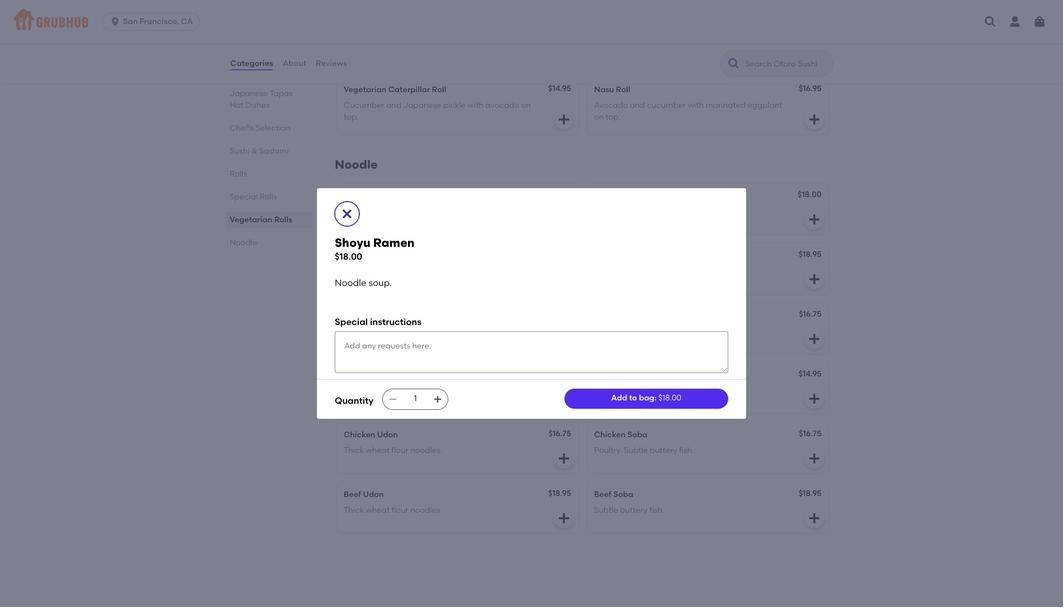 Task type: locate. For each thing, give the bounding box(es) containing it.
1 vertical spatial rolls
[[260, 192, 277, 202]]

vegetarian up the cucumber
[[344, 85, 386, 95]]

japanese tapas hot dishes
[[230, 89, 293, 110]]

wheat down beef udon
[[366, 506, 390, 516]]

0 vertical spatial shoyu
[[594, 191, 618, 201]]

beef for beef soba
[[594, 490, 612, 500]]

and for avocado
[[630, 101, 645, 110]]

2 vegetable from the left
[[594, 371, 634, 380]]

nabeyaki
[[344, 251, 381, 261]]

thick wheat flour noodles. for chicken udon
[[344, 446, 442, 456]]

soba for chicken soba
[[628, 430, 648, 440]]

special up vegetarian rolls
[[230, 192, 258, 202]]

chicken
[[344, 430, 375, 440], [594, 430, 626, 440]]

special
[[230, 192, 258, 202], [335, 317, 368, 328]]

instructions
[[370, 317, 422, 328]]

0 horizontal spatial roll
[[432, 85, 446, 95]]

wheat down chicken udon
[[366, 446, 390, 456]]

subtle down beef soba
[[594, 506, 618, 516]]

0 vertical spatial on
[[521, 101, 531, 110]]

0 vertical spatial japanese
[[230, 54, 268, 64]]

0 vertical spatial dishes
[[250, 66, 274, 76]]

1 horizontal spatial top.
[[606, 112, 621, 122]]

4 noodles. from the top
[[411, 506, 442, 516]]

subtle buttery fish. down vegetable soba
[[594, 386, 665, 396]]

and inside avocado and cucumber with marinated eggplant on top.
[[630, 101, 645, 110]]

dishes right 'hot'
[[245, 101, 270, 110]]

thick wheat flour noodles. down tempura udon
[[344, 327, 442, 336]]

4 thick from the top
[[344, 506, 364, 516]]

vegetarian
[[344, 85, 386, 95], [230, 215, 272, 225]]

subtle buttery fish.
[[594, 327, 665, 336], [594, 386, 665, 396], [594, 506, 665, 516]]

eggplant
[[748, 101, 783, 110]]

special for special instructions
[[335, 317, 368, 328]]

1 subtle buttery fish. from the top
[[594, 327, 665, 336]]

noodles.
[[411, 327, 442, 336], [411, 386, 442, 396], [411, 446, 442, 456], [411, 506, 442, 516]]

wheat down tempura udon
[[366, 327, 390, 336]]

buttery up vegetable soba
[[620, 327, 648, 336]]

1 vertical spatial noodle soup.
[[335, 278, 394, 288]]

1 noodles. from the top
[[411, 327, 442, 336]]

top. for cucumber
[[344, 112, 359, 122]]

rolls up vegetarian rolls
[[260, 192, 277, 202]]

udon
[[383, 251, 404, 261], [380, 311, 401, 320], [385, 371, 406, 380], [377, 430, 398, 440], [363, 490, 384, 500]]

3 thick wheat flour noodles. from the top
[[344, 446, 442, 456]]

2 chicken from the left
[[594, 430, 626, 440]]

2 flour from the top
[[392, 386, 409, 396]]

with inside avocado and cucumber with marinated eggplant on top.
[[688, 101, 704, 110]]

1 beef from the left
[[344, 490, 361, 500]]

0 horizontal spatial shoyu
[[335, 236, 371, 250]]

soup. down nabeyaki udon
[[369, 278, 392, 288]]

dishes for cold
[[250, 66, 274, 76]]

$16.95
[[799, 84, 822, 93]]

0 horizontal spatial chicken
[[344, 430, 375, 440]]

roll
[[432, 85, 446, 95], [616, 85, 630, 95]]

0 horizontal spatial beef
[[344, 490, 361, 500]]

1 tapas from the top
[[270, 54, 293, 64]]

vegetable up add
[[594, 371, 634, 380]]

dishes for hot
[[245, 101, 270, 110]]

2 thick from the top
[[344, 386, 364, 396]]

1 vegetable from the left
[[344, 371, 383, 380]]

search icon image
[[727, 57, 741, 70]]

noodle down nabeyaki
[[335, 278, 367, 288]]

wheat down vegetable udon
[[366, 386, 390, 396]]

japanese up 'hot'
[[230, 89, 268, 98]]

japanese up the cold
[[230, 54, 268, 64]]

udon inside button
[[383, 251, 404, 261]]

Search Otoro Sushi search field
[[744, 59, 830, 69]]

noodle soup.
[[344, 207, 394, 217], [335, 278, 394, 288]]

japanese for hot
[[230, 89, 268, 98]]

1 thick wheat flour noodles. from the top
[[344, 327, 442, 336]]

beef soba
[[594, 490, 634, 500]]

buttery
[[620, 327, 648, 336], [620, 386, 648, 396], [650, 446, 677, 456], [620, 506, 648, 516]]

ramen
[[364, 191, 391, 201], [620, 191, 647, 201], [373, 236, 415, 250]]

on inside cucumber and japanese pickle with avocado on top.
[[521, 101, 531, 110]]

soup. down miso ramen
[[373, 207, 394, 217]]

2 with from the left
[[688, 101, 704, 110]]

and inside cucumber and japanese pickle with avocado on top.
[[386, 101, 401, 110]]

wheat
[[366, 327, 390, 336], [366, 386, 390, 396], [366, 446, 390, 456], [366, 506, 390, 516]]

rolls down sushi
[[230, 169, 247, 179]]

1 flour from the top
[[392, 327, 409, 336]]

$18.95 inside button
[[799, 250, 822, 259]]

rolls
[[230, 169, 247, 179], [260, 192, 277, 202], [274, 215, 292, 225]]

rolls down special rolls
[[274, 215, 292, 225]]

beef for beef udon
[[344, 490, 361, 500]]

0 vertical spatial vegetarian
[[344, 85, 386, 95]]

top. down the avocado at the right of page
[[606, 112, 621, 122]]

noodle soup. down miso ramen
[[344, 207, 394, 217]]

3 noodles. from the top
[[411, 446, 442, 456]]

tapas
[[270, 54, 293, 64], [270, 89, 293, 98]]

vegetarian caterpillar roll
[[344, 85, 446, 95]]

cucumber and japanese pickle with avocado on top.
[[344, 101, 531, 122]]

japanese for cold
[[230, 54, 268, 64]]

shoyu
[[594, 191, 618, 201], [335, 236, 371, 250]]

vegetarian for vegetarian caterpillar roll
[[344, 85, 386, 95]]

1 horizontal spatial chicken
[[594, 430, 626, 440]]

subtle for $14.95
[[594, 386, 618, 396]]

flour for beef udon
[[392, 506, 409, 516]]

on inside avocado and cucumber with marinated eggplant on top.
[[594, 112, 604, 122]]

2 tapas from the top
[[270, 89, 293, 98]]

2 vertical spatial rolls
[[274, 215, 292, 225]]

flour
[[392, 327, 409, 336], [392, 386, 409, 396], [392, 446, 409, 456], [392, 506, 409, 516]]

soba for beef soba
[[614, 490, 634, 500]]

1 horizontal spatial and
[[630, 101, 645, 110]]

miso ramen
[[344, 191, 391, 201]]

$14.95
[[548, 84, 571, 93], [548, 370, 571, 379], [799, 370, 822, 379]]

special left instructions
[[335, 317, 368, 328]]

noodle soup. down nabeyaki
[[335, 278, 394, 288]]

2 vertical spatial japanese
[[403, 101, 442, 110]]

svg image
[[110, 16, 121, 27], [808, 47, 821, 60], [808, 113, 821, 126], [340, 208, 354, 221], [808, 273, 821, 286], [557, 392, 571, 406], [808, 392, 821, 406], [389, 395, 398, 404], [433, 395, 442, 404], [808, 452, 821, 466], [557, 512, 571, 526], [808, 512, 821, 526]]

thick wheat flour noodles. down vegetable udon
[[344, 386, 442, 396]]

2 and from the left
[[630, 101, 645, 110]]

thick wheat flour noodles.
[[344, 327, 442, 336], [344, 386, 442, 396], [344, 446, 442, 456], [344, 506, 442, 516]]

buttery down beef soba
[[620, 506, 648, 516]]

with
[[468, 101, 484, 110], [688, 101, 704, 110]]

1 horizontal spatial vegetarian
[[344, 85, 386, 95]]

fish.
[[650, 327, 665, 336], [650, 386, 665, 396], [679, 446, 694, 456], [650, 506, 665, 516]]

shoyu inside the shoyu ramen $18.00
[[335, 236, 371, 250]]

to
[[629, 394, 637, 403]]

thick down vegetable udon
[[344, 386, 364, 396]]

1 horizontal spatial vegetable
[[594, 371, 634, 380]]

thick wheat flour noodles. down beef udon
[[344, 506, 442, 516]]

3 subtle buttery fish. from the top
[[594, 506, 665, 516]]

avocado
[[594, 101, 628, 110]]

0 horizontal spatial with
[[468, 101, 484, 110]]

sushi
[[230, 147, 250, 156]]

thick wheat flour noodles. for vegetable udon
[[344, 386, 442, 396]]

$16.75
[[799, 310, 822, 319], [549, 429, 571, 439], [799, 429, 822, 439]]

and down the vegetarian caterpillar roll
[[386, 101, 401, 110]]

cucumber.
[[344, 41, 386, 51]]

subtle buttery fish. up vegetable soba
[[594, 327, 665, 336]]

about button
[[282, 44, 307, 84]]

top. inside avocado and cucumber with marinated eggplant on top.
[[606, 112, 621, 122]]

dishes right the cold
[[250, 66, 274, 76]]

1 vertical spatial shoyu
[[335, 236, 371, 250]]

dishes inside japanese tapas cold dishes
[[250, 66, 274, 76]]

2 top. from the left
[[606, 112, 621, 122]]

0 vertical spatial noodle soup.
[[344, 207, 394, 217]]

roll up cucumber and japanese pickle with avocado on top.
[[432, 85, 446, 95]]

1 vertical spatial soba
[[628, 430, 648, 440]]

noodle
[[335, 158, 378, 172], [344, 207, 371, 217], [230, 238, 257, 248], [335, 278, 367, 288]]

thick down beef udon
[[344, 506, 364, 516]]

1 vertical spatial vegetarian
[[230, 215, 272, 225]]

soba up poultry. subtle buttery fish.
[[628, 430, 648, 440]]

cucumber. button
[[337, 18, 579, 68]]

vegetable soba
[[594, 371, 656, 380]]

shoyu for shoyu ramen
[[594, 191, 618, 201]]

rolls for vegetarian
[[274, 215, 292, 225]]

1 and from the left
[[386, 101, 401, 110]]

japanese inside japanese tapas cold dishes
[[230, 54, 268, 64]]

0 vertical spatial tapas
[[270, 54, 293, 64]]

1 vertical spatial tapas
[[270, 89, 293, 98]]

wheat for vegetable
[[366, 386, 390, 396]]

nasu roll
[[594, 85, 630, 95]]

ramen inside the shoyu ramen $18.00
[[373, 236, 415, 250]]

thick wheat flour noodles. down chicken udon
[[344, 446, 442, 456]]

1 vertical spatial dishes
[[245, 101, 270, 110]]

dishes inside japanese tapas hot dishes
[[245, 101, 270, 110]]

1 top. from the left
[[344, 112, 359, 122]]

0 horizontal spatial vegetable
[[344, 371, 383, 380]]

1 horizontal spatial roll
[[616, 85, 630, 95]]

buttery down vegetable soba
[[620, 386, 648, 396]]

0 vertical spatial special
[[230, 192, 258, 202]]

buttery for thick wheat flour noodles.
[[620, 327, 648, 336]]

1 vertical spatial japanese
[[230, 89, 268, 98]]

udon for vegetable udon
[[385, 371, 406, 380]]

1 horizontal spatial special
[[335, 317, 368, 328]]

japanese down caterpillar on the top of page
[[403, 101, 442, 110]]

2 thick wheat flour noodles. from the top
[[344, 386, 442, 396]]

0 vertical spatial subtle buttery fish.
[[594, 327, 665, 336]]

1 thick from the top
[[344, 327, 364, 336]]

with inside cucumber and japanese pickle with avocado on top.
[[468, 101, 484, 110]]

subtle
[[594, 327, 618, 336], [594, 386, 618, 396], [624, 446, 648, 456], [594, 506, 618, 516]]

0 horizontal spatial on
[[521, 101, 531, 110]]

and
[[386, 101, 401, 110], [630, 101, 645, 110]]

noodles. for vegetable udon
[[411, 386, 442, 396]]

2 noodles. from the top
[[411, 386, 442, 396]]

svg image
[[984, 15, 997, 29], [1033, 15, 1047, 29], [557, 113, 571, 126], [808, 213, 821, 226], [557, 333, 571, 346], [808, 333, 821, 346], [557, 452, 571, 466]]

2 wheat from the top
[[366, 386, 390, 396]]

0 horizontal spatial top.
[[344, 112, 359, 122]]

$16.75 for thick wheat flour noodles.
[[549, 429, 571, 439]]

subtle buttery fish. down beef soba
[[594, 506, 665, 516]]

main navigation navigation
[[0, 0, 1063, 44]]

3 flour from the top
[[392, 446, 409, 456]]

flour for chicken udon
[[392, 446, 409, 456]]

2 vertical spatial soba
[[614, 490, 634, 500]]

and for cucumber
[[386, 101, 401, 110]]

2 subtle buttery fish. from the top
[[594, 386, 665, 396]]

1 vertical spatial on
[[594, 112, 604, 122]]

sushi & sashimi
[[230, 147, 289, 156]]

tapas inside japanese tapas hot dishes
[[270, 89, 293, 98]]

miso
[[344, 191, 362, 201]]

and right the avocado at the right of page
[[630, 101, 645, 110]]

cucumber
[[344, 101, 385, 110]]

bag:
[[639, 394, 657, 403]]

1 with from the left
[[468, 101, 484, 110]]

1 horizontal spatial shoyu
[[594, 191, 618, 201]]

avocado
[[485, 101, 519, 110]]

top. inside cucumber and japanese pickle with avocado on top.
[[344, 112, 359, 122]]

special for special rolls
[[230, 192, 258, 202]]

chicken soba
[[594, 430, 648, 440]]

thick for chicken
[[344, 446, 364, 456]]

vegetable up quantity
[[344, 371, 383, 380]]

subtle down vegetable soba
[[594, 386, 618, 396]]

0 horizontal spatial and
[[386, 101, 401, 110]]

noodle down miso
[[344, 207, 371, 217]]

vegetarian down special rolls
[[230, 215, 272, 225]]

shoyu ramen
[[594, 191, 647, 201]]

1 vertical spatial subtle buttery fish.
[[594, 386, 665, 396]]

$18.95
[[799, 250, 822, 259], [548, 489, 571, 499], [799, 489, 822, 499]]

shoyu for shoyu ramen $18.00
[[335, 236, 371, 250]]

japanese
[[230, 54, 268, 64], [230, 89, 268, 98], [403, 101, 442, 110]]

udon for beef udon
[[363, 490, 384, 500]]

3 thick from the top
[[344, 446, 364, 456]]

1 horizontal spatial with
[[688, 101, 704, 110]]

$18.00
[[547, 190, 571, 200], [798, 190, 822, 200], [335, 252, 362, 262], [659, 394, 682, 403]]

0 horizontal spatial special
[[230, 192, 258, 202]]

0 horizontal spatial vegetarian
[[230, 215, 272, 225]]

0 vertical spatial soba
[[636, 371, 656, 380]]

subtle up vegetable soba
[[594, 327, 618, 336]]

vegetable
[[344, 371, 383, 380], [594, 371, 634, 380]]

1 chicken from the left
[[344, 430, 375, 440]]

with right cucumber
[[688, 101, 704, 110]]

on
[[521, 101, 531, 110], [594, 112, 604, 122]]

japanese inside japanese tapas hot dishes
[[230, 89, 268, 98]]

reviews button
[[315, 44, 348, 84]]

4 wheat from the top
[[366, 506, 390, 516]]

soba up add to bag: $18.00
[[636, 371, 656, 380]]

noodles. for tempura udon
[[411, 327, 442, 336]]

with right "pickle"
[[468, 101, 484, 110]]

buttery down bag:
[[650, 446, 677, 456]]

thick
[[344, 327, 364, 336], [344, 386, 364, 396], [344, 446, 364, 456], [344, 506, 364, 516]]

$16.75 for subtle buttery fish.
[[799, 310, 822, 319]]

thick down the tempura
[[344, 327, 364, 336]]

4 thick wheat flour noodles. from the top
[[344, 506, 442, 516]]

thick down chicken udon
[[344, 446, 364, 456]]

1 vertical spatial special
[[335, 317, 368, 328]]

2 beef from the left
[[594, 490, 612, 500]]

thick wheat flour noodles. for beef udon
[[344, 506, 442, 516]]

4 flour from the top
[[392, 506, 409, 516]]

roll right nasu
[[616, 85, 630, 95]]

hot
[[230, 101, 243, 110]]

san francisco, ca button
[[102, 13, 205, 31]]

1 horizontal spatial beef
[[594, 490, 612, 500]]

3 wheat from the top
[[366, 446, 390, 456]]

top. down the cucumber
[[344, 112, 359, 122]]

soba
[[636, 371, 656, 380], [628, 430, 648, 440], [614, 490, 634, 500]]

1 roll from the left
[[432, 85, 446, 95]]

on right "avocado"
[[521, 101, 531, 110]]

cold
[[230, 66, 248, 76]]

tapas inside japanese tapas cold dishes
[[270, 54, 293, 64]]

1 horizontal spatial on
[[594, 112, 604, 122]]

on down the avocado at the right of page
[[594, 112, 604, 122]]

chicken up poultry.
[[594, 430, 626, 440]]

nasu
[[594, 85, 614, 95]]

top.
[[344, 112, 359, 122], [606, 112, 621, 122]]

dishes
[[250, 66, 274, 76], [245, 101, 270, 110]]

soba down poultry.
[[614, 490, 634, 500]]

2 vertical spatial subtle buttery fish.
[[594, 506, 665, 516]]

tapas for japanese tapas hot dishes
[[270, 89, 293, 98]]

1 wheat from the top
[[366, 327, 390, 336]]

vegetable for subtle
[[594, 371, 634, 380]]

ca
[[181, 17, 193, 26]]

chicken down quantity
[[344, 430, 375, 440]]

$18.95 for thick wheat flour noodles.
[[548, 489, 571, 499]]

soup.
[[373, 207, 394, 217], [369, 278, 392, 288]]

beef
[[344, 490, 361, 500], [594, 490, 612, 500]]



Task type: vqa. For each thing, say whether or not it's contained in the screenshot.
third Thick
yes



Task type: describe. For each thing, give the bounding box(es) containing it.
avocado and cucumber with marinated eggplant on top.
[[594, 101, 783, 122]]

japanese tapas cold dishes
[[230, 54, 293, 76]]

wheat for beef
[[366, 506, 390, 516]]

1 vertical spatial soup.
[[369, 278, 392, 288]]

$14.95 for vegetable soba
[[548, 370, 571, 379]]

subtle down chicken soba
[[624, 446, 648, 456]]

udon for nabeyaki udon
[[383, 251, 404, 261]]

on for cucumber and japanese pickle with avocado on top.
[[521, 101, 531, 110]]

poultry. subtle buttery fish.
[[594, 446, 694, 456]]

cucumber
[[647, 101, 686, 110]]

vegetable udon
[[344, 371, 406, 380]]

nabeyaki udon
[[344, 251, 404, 261]]

subtle buttery fish. for vegetable
[[594, 386, 665, 396]]

japanese inside cucumber and japanese pickle with avocado on top.
[[403, 101, 442, 110]]

noodle up miso
[[335, 158, 378, 172]]

special instructions
[[335, 317, 422, 328]]

$16.75 for poultry. subtle buttery fish.
[[799, 429, 822, 439]]

top. for avocado
[[606, 112, 621, 122]]

tapas for japanese tapas cold dishes
[[270, 54, 293, 64]]

subtle for $18.95
[[594, 506, 618, 516]]

fish. for $18.95
[[650, 506, 665, 516]]

wheat for tempura
[[366, 327, 390, 336]]

buttery for $18.95
[[620, 506, 648, 516]]

francisco,
[[140, 17, 179, 26]]

about
[[283, 59, 306, 68]]

chef's selection
[[230, 124, 291, 133]]

pickle
[[443, 101, 466, 110]]

flour for tempura udon
[[392, 327, 409, 336]]

rolls for special
[[260, 192, 277, 202]]

on for avocado and cucumber with marinated eggplant on top.
[[594, 112, 604, 122]]

thick for vegetable
[[344, 386, 364, 396]]

quantity
[[335, 396, 374, 406]]

flour for vegetable udon
[[392, 386, 409, 396]]

udon for tempura udon
[[380, 311, 401, 320]]

special rolls
[[230, 192, 277, 202]]

chef's
[[230, 124, 254, 133]]

ramen for miso ramen
[[364, 191, 391, 201]]

marinated
[[706, 101, 746, 110]]

vegetarian for vegetarian rolls
[[230, 215, 272, 225]]

Input item quantity number field
[[403, 389, 428, 410]]

ramen for shoyu ramen
[[620, 191, 647, 201]]

add
[[611, 394, 627, 403]]

nabeyaki udon button
[[337, 244, 579, 294]]

fish. for $14.95
[[650, 386, 665, 396]]

subtle buttery fish. for beef
[[594, 506, 665, 516]]

thick for beef
[[344, 506, 364, 516]]

chicken for poultry.
[[594, 430, 626, 440]]

reviews
[[316, 59, 347, 68]]

beef udon
[[344, 490, 384, 500]]

thick for tempura
[[344, 327, 364, 336]]

tempura
[[344, 311, 378, 320]]

2 roll from the left
[[616, 85, 630, 95]]

svg image inside san francisco, ca button
[[110, 16, 121, 27]]

thick wheat flour noodles. for tempura udon
[[344, 327, 442, 336]]

0 vertical spatial soup.
[[373, 207, 394, 217]]

chicken udon
[[344, 430, 398, 440]]

&
[[251, 147, 257, 156]]

selection
[[256, 124, 291, 133]]

subtle for thick wheat flour noodles.
[[594, 327, 618, 336]]

$18.00 inside the shoyu ramen $18.00
[[335, 252, 362, 262]]

categories
[[230, 59, 273, 68]]

fish. for $16.75
[[650, 327, 665, 336]]

vegetable for thick
[[344, 371, 383, 380]]

udon for chicken udon
[[377, 430, 398, 440]]

Special instructions text field
[[335, 332, 729, 373]]

chicken for thick
[[344, 430, 375, 440]]

caterpillar
[[388, 85, 430, 95]]

sashimi
[[259, 147, 289, 156]]

$18.95 for subtle buttery fish.
[[799, 489, 822, 499]]

san francisco, ca
[[123, 17, 193, 26]]

$14.95 for nasu roll
[[548, 84, 571, 93]]

buttery for $14.95
[[620, 386, 648, 396]]

san
[[123, 17, 138, 26]]

poultry.
[[594, 446, 622, 456]]

soba for vegetable soba
[[636, 371, 656, 380]]

tempura udon
[[344, 311, 401, 320]]

noodles. for chicken udon
[[411, 446, 442, 456]]

vegetarian rolls
[[230, 215, 292, 225]]

shoyu ramen $18.00
[[335, 236, 415, 262]]

wheat for chicken
[[366, 446, 390, 456]]

0 vertical spatial rolls
[[230, 169, 247, 179]]

$18.95 button
[[588, 244, 829, 294]]

noodles. for beef udon
[[411, 506, 442, 516]]

noodle down vegetarian rolls
[[230, 238, 257, 248]]

categories button
[[230, 44, 274, 84]]

add to bag: $18.00
[[611, 394, 682, 403]]



